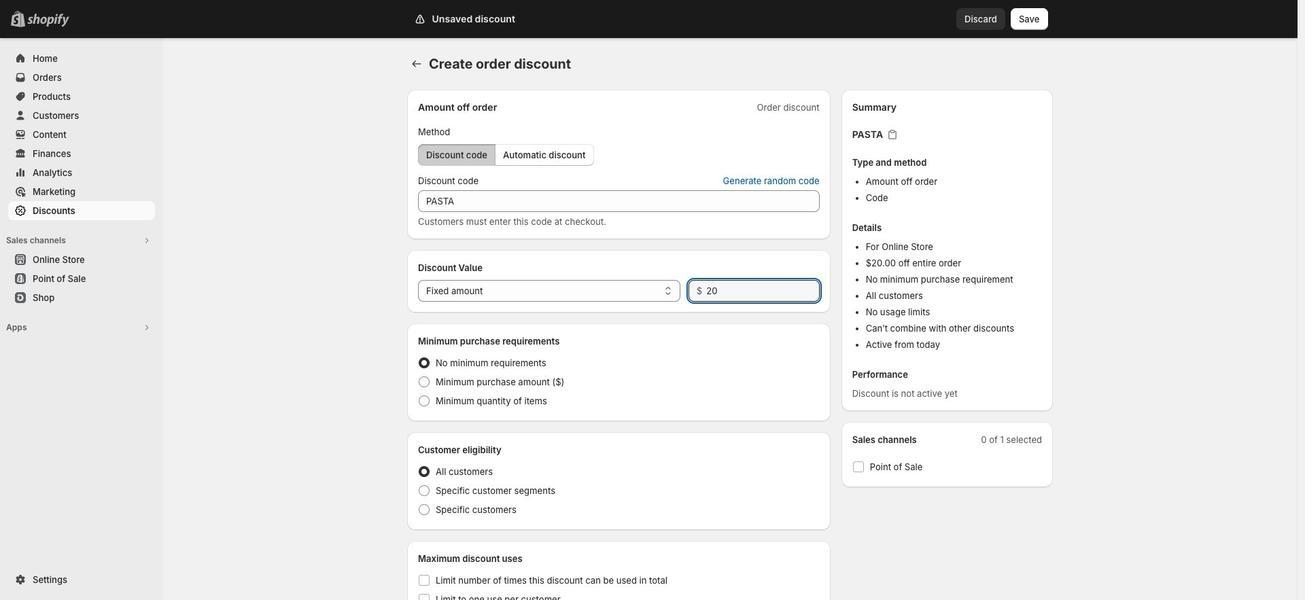 Task type: locate. For each thing, give the bounding box(es) containing it.
shopify image
[[27, 14, 69, 27]]

0.00 text field
[[707, 280, 820, 302]]

None text field
[[418, 190, 820, 212]]



Task type: vqa. For each thing, say whether or not it's contained in the screenshot.
dialog
no



